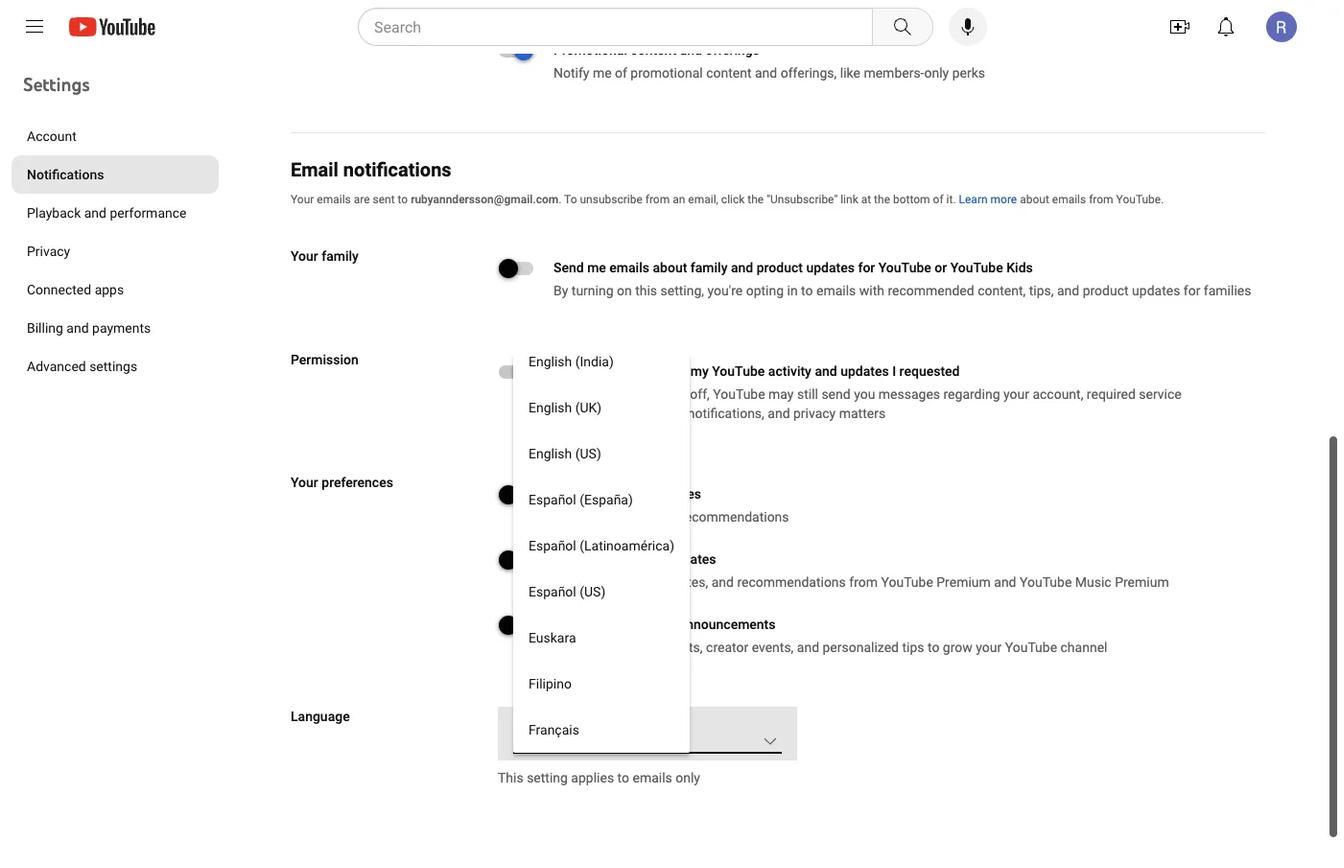 Task type: vqa. For each thing, say whether or not it's contained in the screenshot.
English (India)'s English
yes



Task type: describe. For each thing, give the bounding box(es) containing it.
opting
[[746, 283, 784, 298]]

with
[[860, 283, 885, 298]]

account,
[[1033, 386, 1084, 402]]

notifications
[[27, 167, 104, 182]]

youtube left music
[[1020, 574, 1072, 590]]

Search text field
[[374, 14, 869, 39]]

playback and performance
[[27, 205, 187, 221]]

preferences
[[322, 475, 393, 490]]

members-
[[864, 65, 925, 81]]

(uk)
[[576, 400, 602, 416]]

1 the from the left
[[748, 193, 764, 206]]

service
[[1140, 386, 1182, 402]]

and up send
[[815, 363, 838, 379]]

perks
[[953, 65, 986, 81]]

and down the may
[[768, 406, 790, 421]]

at
[[862, 193, 872, 206]]

rubyanndersson@gmail.com
[[411, 193, 559, 206]]

your preferences
[[291, 475, 393, 490]]

me for send me emails about my youtube activity and updates i requested if this setting is turned off, youtube may still send you messages regarding your account, required service announcements, legal notifications, and privacy matters
[[588, 363, 606, 379]]

youtube inside creator updates and announcements product announcements, creator events, and personalized tips to grow your youtube channel
[[1006, 640, 1058, 656]]

off,
[[690, 386, 710, 402]]

privacy
[[794, 406, 836, 421]]

send for send me emails about my youtube activity and updates i requested if this setting is turned off, youtube may still send you messages regarding your account, required service announcements, legal notifications, and privacy matters
[[554, 363, 584, 379]]

setting inside send me emails about my youtube activity and updates i requested if this setting is turned off, youtube may still send you messages regarding your account, required service announcements, legal notifications, and privacy matters
[[591, 386, 632, 402]]

by
[[554, 283, 569, 298]]

and right 'playback'
[[84, 205, 106, 221]]

events,
[[752, 640, 794, 656]]

email language english (us)
[[513, 718, 595, 752]]

billing and payments
[[27, 320, 151, 336]]

(latinoamérica)
[[580, 538, 675, 554]]

me for send me emails about family and product updates for youtube or youtube kids by turning on this setting, you're opting in to emails with recommended content, tips, and product updates for families
[[588, 260, 606, 275]]

and right updates,
[[712, 574, 734, 590]]

send for send me emails about family and product updates for youtube or youtube kids by turning on this setting, you're opting in to emails with recommended content, tips, and product updates for families
[[554, 260, 584, 275]]

requested
[[900, 363, 960, 379]]

1 vertical spatial content
[[707, 65, 752, 81]]

(españa)
[[580, 492, 633, 508]]

regarding
[[944, 386, 1001, 402]]

general
[[554, 486, 600, 502]]

updates down link
[[807, 260, 855, 275]]

english (india)
[[529, 354, 614, 370]]

youtube.
[[1117, 193, 1165, 206]]

send me emails about family and product updates for youtube or youtube kids by turning on this setting, you're opting in to emails with recommended content, tips, and product updates for families
[[554, 260, 1252, 298]]

my
[[691, 363, 709, 379]]

emails up on
[[610, 260, 650, 275]]

español for español (españa)
[[529, 492, 577, 508]]

more
[[991, 193, 1018, 206]]

send me emails about my youtube activity and updates i requested image
[[499, 366, 534, 379]]

promotional content and offerings image
[[499, 44, 534, 58]]

notifications
[[343, 158, 452, 181]]

learn more link
[[959, 191, 1018, 208]]

connected
[[27, 282, 91, 298]]

english for english (india)
[[529, 354, 572, 370]]

language
[[546, 718, 595, 731]]

(us) for english (us)
[[576, 446, 602, 462]]

if
[[554, 386, 562, 402]]

language
[[291, 709, 350, 725]]

français
[[529, 722, 580, 738]]

español (latinoamérica)
[[529, 538, 675, 554]]

this inside send me emails about my youtube activity and updates i requested if this setting is turned off, youtube may still send you messages regarding your account, required service announcements, legal notifications, and privacy matters
[[565, 386, 587, 402]]

filipino
[[529, 676, 572, 692]]

youtube up notifications,
[[713, 386, 766, 402]]

applies
[[571, 770, 614, 786]]

2 horizontal spatial premium
[[1115, 574, 1170, 590]]

español for español (us)
[[529, 584, 577, 600]]

send
[[822, 386, 851, 402]]

send me emails about my youtube activity and updates i requested if this setting is turned off, youtube may still send you messages regarding your account, required service announcements, legal notifications, and privacy matters
[[554, 363, 1182, 421]]

music
[[1076, 574, 1112, 590]]

emails right applies
[[633, 770, 673, 786]]

in
[[788, 283, 798, 298]]

updates inside creator updates and announcements product announcements, creator events, and personalized tips to grow your youtube channel
[[602, 617, 650, 632]]

español (españa)
[[529, 492, 633, 508]]

billing
[[27, 320, 63, 336]]

announcements
[[554, 509, 652, 525]]

español for español (latinoamérica)
[[529, 538, 577, 554]]

required
[[1087, 386, 1136, 402]]

email for email notifications
[[291, 158, 339, 181]]

account
[[27, 128, 77, 144]]

updates left families
[[1133, 283, 1181, 298]]

english (uk)
[[529, 400, 602, 416]]

offerings,
[[781, 65, 837, 81]]

sent
[[373, 193, 395, 206]]

recommendations inside youtube premium updates announcements, updates, and recommendations from youtube premium and youtube music premium
[[737, 574, 846, 590]]

playback
[[27, 205, 81, 221]]

english for english (uk)
[[529, 400, 572, 416]]

0 horizontal spatial premium
[[610, 551, 665, 567]]

i
[[893, 363, 897, 379]]

email for email language english (us)
[[513, 718, 543, 731]]

emails left with
[[817, 283, 856, 298]]

avatar image image
[[1267, 12, 1298, 42]]

0 horizontal spatial for
[[858, 260, 876, 275]]

from inside youtube premium updates announcements, updates, and recommendations from youtube premium and youtube music premium
[[850, 574, 878, 590]]

turned
[[649, 386, 687, 402]]

to inside send me emails about family and product updates for youtube or youtube kids by turning on this setting, you're opting in to emails with recommended content, tips, and product updates for families
[[802, 283, 813, 298]]

1 horizontal spatial for
[[1184, 283, 1201, 298]]

and down offerings
[[755, 65, 778, 81]]

euskara
[[529, 630, 576, 646]]

announcements,
[[554, 574, 654, 590]]

click
[[722, 193, 745, 206]]

general product updates announcements and recommendations
[[554, 486, 789, 525]]

offerings
[[706, 42, 760, 58]]

0 horizontal spatial only
[[676, 770, 701, 786]]

to inside creator updates and announcements product announcements, creator events, and personalized tips to grow your youtube channel
[[928, 640, 940, 656]]

this inside send me emails about family and product updates for youtube or youtube kids by turning on this setting, you're opting in to emails with recommended content, tips, and product updates for families
[[636, 283, 658, 298]]

content,
[[978, 283, 1026, 298]]

matters
[[840, 406, 886, 421]]

youtube right my
[[712, 363, 765, 379]]

advanced
[[27, 358, 86, 374]]

promotional
[[631, 65, 703, 81]]

promotional
[[554, 42, 628, 58]]

you're
[[708, 283, 743, 298]]

announcements
[[679, 617, 776, 632]]

still
[[798, 386, 819, 402]]

promotional content and offerings notify me of promotional content and offerings, like members-only perks
[[554, 42, 986, 81]]

notifications,
[[688, 406, 765, 421]]

performance
[[110, 205, 187, 221]]



Task type: locate. For each thing, give the bounding box(es) containing it.
families
[[1204, 283, 1252, 298]]

to
[[398, 193, 408, 206], [802, 283, 813, 298], [928, 640, 940, 656], [618, 770, 630, 786]]

3 your from the top
[[291, 475, 318, 490]]

2 vertical spatial (us)
[[562, 736, 589, 752]]

me down promotional
[[593, 65, 612, 81]]

0 vertical spatial (us)
[[576, 446, 602, 462]]

group
[[513, 0, 782, 763]]

send up by
[[554, 260, 584, 275]]

this
[[636, 283, 658, 298], [565, 386, 587, 402]]

turning
[[572, 283, 614, 298]]

1 vertical spatial this
[[565, 386, 587, 402]]

of inside promotional content and offerings notify me of promotional content and offerings, like members-only perks
[[615, 65, 628, 81]]

1 vertical spatial your
[[976, 640, 1002, 656]]

0 horizontal spatial your
[[976, 640, 1002, 656]]

2 the from the left
[[874, 193, 891, 206]]

your for your emails are sent to rubyanndersson@gmail.com . to unsubscribe from an email, click the "unsubscribe" link at the bottom of it. learn more about emails from youtube.
[[291, 193, 314, 206]]

me inside promotional content and offerings notify me of promotional content and offerings, like members-only perks
[[593, 65, 612, 81]]

about up turned
[[653, 363, 688, 379]]

(us) up the general
[[576, 446, 602, 462]]

content up promotional
[[631, 42, 677, 58]]

the right click on the right of page
[[748, 193, 764, 206]]

1 vertical spatial your
[[291, 248, 318, 264]]

payments
[[92, 320, 151, 336]]

1 vertical spatial announcements,
[[604, 640, 703, 656]]

0 vertical spatial me
[[593, 65, 612, 81]]

english up the general
[[529, 446, 572, 462]]

me inside send me emails about family and product updates for youtube or youtube kids by turning on this setting, you're opting in to emails with recommended content, tips, and product updates for families
[[588, 260, 606, 275]]

(us) down language on the left bottom
[[562, 736, 589, 752]]

and inside general product updates announcements and recommendations
[[655, 509, 677, 525]]

emails right "more" on the top right of page
[[1053, 193, 1087, 206]]

and down updates,
[[653, 617, 676, 632]]

setting left is
[[591, 386, 632, 402]]

send inside send me emails about my youtube activity and updates i requested if this setting is turned off, youtube may still send you messages regarding your account, required service announcements, legal notifications, and privacy matters
[[554, 363, 584, 379]]

me up "(uk)"
[[588, 363, 606, 379]]

product
[[554, 640, 601, 656]]

emails inside send me emails about my youtube activity and updates i requested if this setting is turned off, youtube may still send you messages regarding your account, required service announcements, legal notifications, and privacy matters
[[610, 363, 650, 379]]

advanced settings
[[27, 358, 137, 374]]

youtube up the tips
[[882, 574, 934, 590]]

updates up you
[[841, 363, 889, 379]]

youtube premium updates announcements, updates, and recommendations from youtube premium and youtube music premium
[[554, 551, 1170, 590]]

it.
[[947, 193, 956, 206]]

2 horizontal spatial from
[[1090, 193, 1114, 206]]

1 horizontal spatial of
[[933, 193, 944, 206]]

kids
[[1007, 260, 1033, 275]]

1 vertical spatial (us)
[[580, 584, 606, 600]]

channel
[[1061, 640, 1108, 656]]

connected apps
[[27, 282, 124, 298]]

1 send from the top
[[554, 260, 584, 275]]

this setting applies to emails only
[[498, 770, 701, 786]]

about inside send me emails about my youtube activity and updates i requested if this setting is turned off, youtube may still send you messages regarding your account, required service announcements, legal notifications, and privacy matters
[[653, 363, 688, 379]]

0 horizontal spatial setting
[[527, 770, 568, 786]]

personalized
[[823, 640, 899, 656]]

recommendations
[[681, 509, 789, 525], [737, 574, 846, 590]]

0 vertical spatial content
[[631, 42, 677, 58]]

family up you're
[[691, 260, 728, 275]]

english (us)
[[529, 446, 602, 462]]

0 vertical spatial of
[[615, 65, 628, 81]]

2 send from the top
[[554, 363, 584, 379]]

and right tips, on the top right of the page
[[1058, 283, 1080, 298]]

to
[[564, 193, 577, 206]]

"unsubscribe"
[[767, 193, 838, 206]]

0 vertical spatial product
[[757, 260, 803, 275]]

1 horizontal spatial premium
[[937, 574, 991, 590]]

1 horizontal spatial product
[[757, 260, 803, 275]]

2 vertical spatial me
[[588, 363, 606, 379]]

1 vertical spatial send
[[554, 363, 584, 379]]

unsubscribe
[[580, 193, 643, 206]]

setting right this
[[527, 770, 568, 786]]

(us)
[[576, 446, 602, 462], [580, 584, 606, 600], [562, 736, 589, 752]]

español down english (us)
[[529, 492, 577, 508]]

your for your family
[[291, 248, 318, 264]]

to right applies
[[618, 770, 630, 786]]

español (us)
[[529, 584, 606, 600]]

may
[[769, 386, 794, 402]]

about for kids
[[653, 260, 688, 275]]

only right applies
[[676, 770, 701, 786]]

1 horizontal spatial this
[[636, 283, 658, 298]]

premium up announcements,
[[610, 551, 665, 567]]

list box
[[513, 0, 690, 753]]

you
[[854, 386, 876, 402]]

(us) up "creator"
[[580, 584, 606, 600]]

setting,
[[661, 283, 705, 298]]

and right events,
[[797, 640, 820, 656]]

about right "more" on the top right of page
[[1020, 193, 1050, 206]]

0 horizontal spatial family
[[322, 248, 359, 264]]

0 horizontal spatial email
[[291, 158, 339, 181]]

legal
[[656, 406, 685, 421]]

premium up grow
[[937, 574, 991, 590]]

group containing english (india)
[[513, 0, 782, 763]]

grow
[[943, 640, 973, 656]]

youtube up recommended
[[879, 260, 932, 275]]

send
[[554, 260, 584, 275], [554, 363, 584, 379]]

product up announcements
[[603, 486, 650, 502]]

1 horizontal spatial family
[[691, 260, 728, 275]]

updates right (españa)
[[653, 486, 702, 502]]

1 horizontal spatial your
[[1004, 386, 1030, 402]]

0 horizontal spatial content
[[631, 42, 677, 58]]

product right tips, on the top right of the page
[[1083, 283, 1129, 298]]

email,
[[688, 193, 719, 206]]

creator updates and announcements product announcements, creator events, and personalized tips to grow your youtube channel
[[554, 617, 1108, 656]]

2 vertical spatial your
[[291, 475, 318, 490]]

from left an
[[646, 193, 670, 206]]

from
[[646, 193, 670, 206], [1090, 193, 1114, 206], [850, 574, 878, 590]]

for left families
[[1184, 283, 1201, 298]]

0 vertical spatial español
[[529, 492, 577, 508]]

updates inside youtube premium updates announcements, updates, and recommendations from youtube premium and youtube music premium
[[668, 551, 717, 567]]

your right grow
[[976, 640, 1002, 656]]

me inside send me emails about my youtube activity and updates i requested if this setting is turned off, youtube may still send you messages regarding your account, required service announcements, legal notifications, and privacy matters
[[588, 363, 606, 379]]

youtube
[[879, 260, 932, 275], [951, 260, 1004, 275], [712, 363, 765, 379], [713, 386, 766, 402], [554, 551, 607, 567], [882, 574, 934, 590], [1020, 574, 1072, 590], [1006, 640, 1058, 656]]

0 vertical spatial your
[[291, 193, 314, 206]]

0 horizontal spatial of
[[615, 65, 628, 81]]

1 horizontal spatial the
[[874, 193, 891, 206]]

to right the tips
[[928, 640, 940, 656]]

family down are
[[322, 248, 359, 264]]

advanced settings link
[[12, 347, 219, 386], [12, 347, 219, 386]]

only left perks
[[925, 65, 949, 81]]

this right "if"
[[565, 386, 587, 402]]

activity
[[769, 363, 812, 379]]

of down promotional
[[615, 65, 628, 81]]

1 horizontal spatial from
[[850, 574, 878, 590]]

1 horizontal spatial email
[[513, 718, 543, 731]]

email left language on the left bottom
[[513, 718, 543, 731]]

for up with
[[858, 260, 876, 275]]

0 vertical spatial this
[[636, 283, 658, 298]]

to right the sent
[[398, 193, 408, 206]]

recommended
[[888, 283, 975, 298]]

(us) inside email language english (us)
[[562, 736, 589, 752]]

are
[[354, 193, 370, 206]]

your inside send me emails about my youtube activity and updates i requested if this setting is turned off, youtube may still send you messages regarding your account, required service announcements, legal notifications, and privacy matters
[[1004, 386, 1030, 402]]

me
[[593, 65, 612, 81], [588, 260, 606, 275], [588, 363, 606, 379]]

2 vertical spatial about
[[653, 363, 688, 379]]

recommendations inside general product updates announcements and recommendations
[[681, 509, 789, 525]]

emails up is
[[610, 363, 650, 379]]

family inside send me emails about family and product updates for youtube or youtube kids by turning on this setting, you're opting in to emails with recommended content, tips, and product updates for families
[[691, 260, 728, 275]]

product inside general product updates announcements and recommendations
[[603, 486, 650, 502]]

about up setting,
[[653, 260, 688, 275]]

premium right music
[[1115, 574, 1170, 590]]

recommendations up updates,
[[681, 509, 789, 525]]

about
[[1020, 193, 1050, 206], [653, 260, 688, 275], [653, 363, 688, 379]]

privacy
[[27, 243, 70, 259]]

and right the billing
[[67, 320, 89, 336]]

2 vertical spatial español
[[529, 584, 577, 600]]

(india)
[[576, 354, 614, 370]]

notifications link
[[12, 155, 219, 194], [12, 155, 219, 194]]

email notifications
[[291, 158, 452, 181]]

0 vertical spatial announcements,
[[554, 406, 653, 421]]

me up turning
[[588, 260, 606, 275]]

from left the youtube.
[[1090, 193, 1114, 206]]

youtube up announcements,
[[554, 551, 607, 567]]

and up (latinoamérica)
[[655, 509, 677, 525]]

settings
[[23, 73, 90, 96]]

about inside send me emails about family and product updates for youtube or youtube kids by turning on this setting, you're opting in to emails with recommended content, tips, and product updates for families
[[653, 260, 688, 275]]

the
[[748, 193, 764, 206], [874, 193, 891, 206]]

playback and performance link
[[12, 194, 219, 232], [12, 194, 219, 232]]

setting
[[591, 386, 632, 402], [527, 770, 568, 786]]

messages
[[879, 386, 941, 402]]

tips
[[903, 640, 925, 656]]

recommendations up creator updates and announcements product announcements, creator events, and personalized tips to grow your youtube channel
[[737, 574, 846, 590]]

0 vertical spatial about
[[1020, 193, 1050, 206]]

1 español from the top
[[529, 492, 577, 508]]

this right on
[[636, 283, 658, 298]]

español up "creator"
[[529, 584, 577, 600]]

announcements, down is
[[554, 406, 653, 421]]

list box containing english (india)
[[513, 0, 690, 753]]

1 vertical spatial product
[[1083, 283, 1129, 298]]

0 vertical spatial setting
[[591, 386, 632, 402]]

apps
[[95, 282, 124, 298]]

2 español from the top
[[529, 538, 577, 554]]

on
[[617, 283, 632, 298]]

english
[[529, 354, 572, 370], [529, 400, 572, 416], [529, 446, 572, 462], [513, 736, 558, 752]]

announcements, down updates,
[[604, 640, 703, 656]]

to right "in"
[[802, 283, 813, 298]]

0 vertical spatial for
[[858, 260, 876, 275]]

updates down announcements,
[[602, 617, 650, 632]]

2 horizontal spatial product
[[1083, 283, 1129, 298]]

english left "(uk)"
[[529, 400, 572, 416]]

product
[[757, 260, 803, 275], [1083, 283, 1129, 298], [603, 486, 650, 502]]

and up you're
[[731, 260, 754, 275]]

email left notifications
[[291, 158, 339, 181]]

0 horizontal spatial from
[[646, 193, 670, 206]]

only inside promotional content and offerings notify me of promotional content and offerings, like members-only perks
[[925, 65, 949, 81]]

and up promotional
[[680, 42, 702, 58]]

announcements, inside send me emails about my youtube activity and updates i requested if this setting is turned off, youtube may still send you messages regarding your account, required service announcements, legal notifications, and privacy matters
[[554, 406, 653, 421]]

bottom
[[894, 193, 931, 206]]

english down language on the left bottom
[[513, 736, 558, 752]]

your inside creator updates and announcements product announcements, creator events, and personalized tips to grow your youtube channel
[[976, 640, 1002, 656]]

only
[[925, 65, 949, 81], [676, 770, 701, 786]]

about for this
[[653, 363, 688, 379]]

1 vertical spatial about
[[653, 260, 688, 275]]

your left account,
[[1004, 386, 1030, 402]]

0 vertical spatial email
[[291, 158, 339, 181]]

youtube up the content,
[[951, 260, 1004, 275]]

content down offerings
[[707, 65, 752, 81]]

None search field
[[323, 8, 938, 46]]

privacy link
[[12, 232, 219, 271], [12, 232, 219, 271]]

(us) for español (us)
[[580, 584, 606, 600]]

0 horizontal spatial the
[[748, 193, 764, 206]]

0 vertical spatial send
[[554, 260, 584, 275]]

of left it.
[[933, 193, 944, 206]]

1 your from the top
[[291, 193, 314, 206]]

notify
[[554, 65, 590, 81]]

send inside send me emails about family and product updates for youtube or youtube kids by turning on this setting, you're opting in to emails with recommended content, tips, and product updates for families
[[554, 260, 584, 275]]

family
[[322, 248, 359, 264], [691, 260, 728, 275]]

1 vertical spatial only
[[676, 770, 701, 786]]

link
[[841, 193, 859, 206]]

content
[[631, 42, 677, 58], [707, 65, 752, 81]]

announcements, inside creator updates and announcements product announcements, creator events, and personalized tips to grow your youtube channel
[[604, 640, 703, 656]]

1 vertical spatial recommendations
[[737, 574, 846, 590]]

2 your from the top
[[291, 248, 318, 264]]

3 español from the top
[[529, 584, 577, 600]]

the right at
[[874, 193, 891, 206]]

emails
[[317, 193, 351, 206], [1053, 193, 1087, 206], [610, 260, 650, 275], [817, 283, 856, 298], [610, 363, 650, 379], [633, 770, 673, 786]]

updates up updates,
[[668, 551, 717, 567]]

connected apps link
[[12, 271, 219, 309], [12, 271, 219, 309]]

and left music
[[995, 574, 1017, 590]]

is
[[635, 386, 645, 402]]

english inside email language english (us)
[[513, 736, 558, 752]]

1 horizontal spatial only
[[925, 65, 949, 81]]

updates,
[[658, 574, 709, 590]]

1 vertical spatial setting
[[527, 770, 568, 786]]

product up "in"
[[757, 260, 803, 275]]

1 vertical spatial me
[[588, 260, 606, 275]]

.
[[559, 193, 562, 206]]

español up español (us)
[[529, 538, 577, 554]]

0 horizontal spatial this
[[565, 386, 587, 402]]

email inside email language english (us)
[[513, 718, 543, 731]]

emails left are
[[317, 193, 351, 206]]

youtube left channel
[[1006, 640, 1058, 656]]

1 vertical spatial español
[[529, 538, 577, 554]]

0 vertical spatial recommendations
[[681, 509, 789, 525]]

creator
[[706, 640, 749, 656]]

english for english (us)
[[529, 446, 572, 462]]

your emails are sent to rubyanndersson@gmail.com . to unsubscribe from an email, click the "unsubscribe" link at the bottom of it. learn more about emails from youtube.
[[291, 193, 1165, 206]]

1 horizontal spatial content
[[707, 65, 752, 81]]

1 vertical spatial for
[[1184, 283, 1201, 298]]

your for your preferences
[[291, 475, 318, 490]]

1 vertical spatial email
[[513, 718, 543, 731]]

1 horizontal spatial setting
[[591, 386, 632, 402]]

send up "if"
[[554, 363, 584, 379]]

updates inside send me emails about my youtube activity and updates i requested if this setting is turned off, youtube may still send you messages regarding your account, required service announcements, legal notifications, and privacy matters
[[841, 363, 889, 379]]

english up "if"
[[529, 354, 572, 370]]

from up creator updates and announcements product announcements, creator events, and personalized tips to grow your youtube channel
[[850, 574, 878, 590]]

0 vertical spatial only
[[925, 65, 949, 81]]

0 vertical spatial your
[[1004, 386, 1030, 402]]

updates inside general product updates announcements and recommendations
[[653, 486, 702, 502]]

0 horizontal spatial product
[[603, 486, 650, 502]]

2 vertical spatial product
[[603, 486, 650, 502]]

español
[[529, 492, 577, 508], [529, 538, 577, 554], [529, 584, 577, 600]]

1 vertical spatial of
[[933, 193, 944, 206]]



